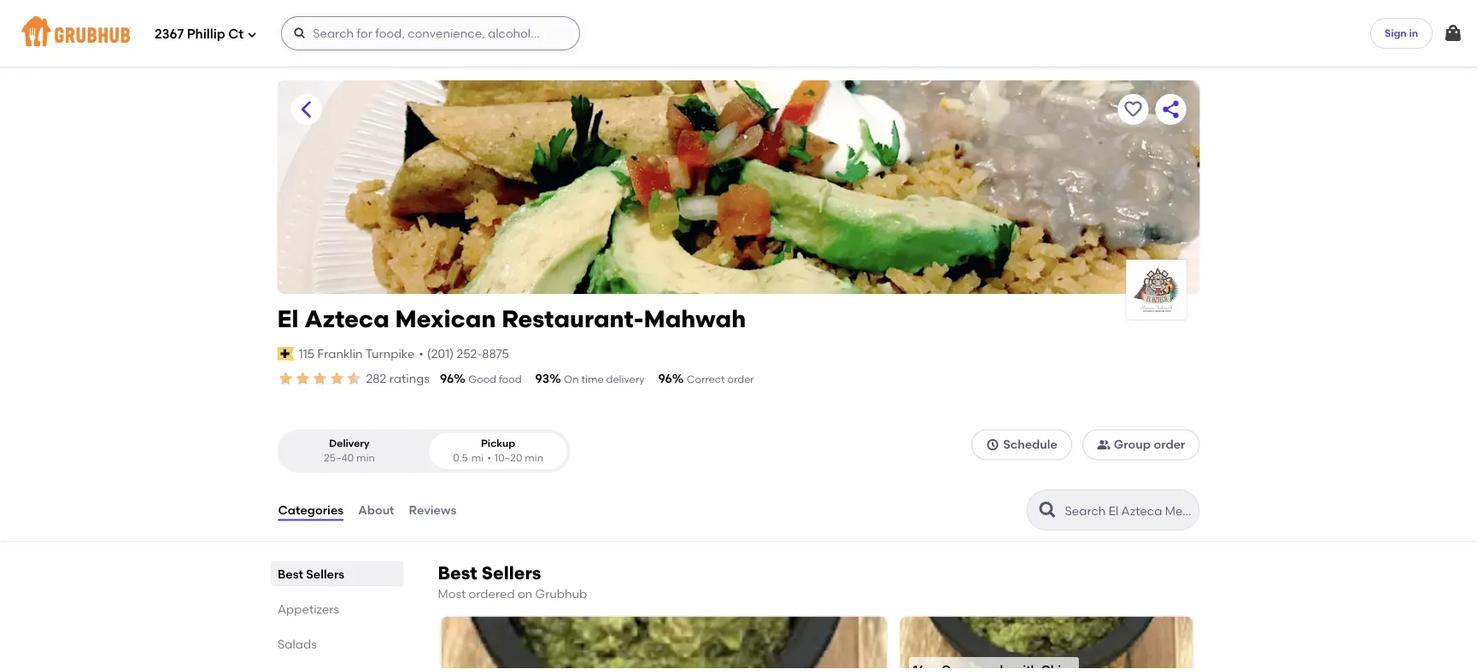 Task type: describe. For each thing, give the bounding box(es) containing it.
option group containing delivery 25–40 min
[[277, 429, 570, 473]]

mexican
[[395, 305, 496, 333]]

svg image inside main navigation navigation
[[247, 29, 257, 40]]

order for group order
[[1154, 437, 1186, 452]]

252-
[[457, 346, 482, 361]]

correct
[[687, 373, 725, 385]]

el azteca mexican restaurant-mahwah
[[277, 305, 746, 333]]

order for correct order
[[728, 373, 754, 385]]

about button
[[357, 480, 395, 541]]

group order
[[1114, 437, 1186, 452]]

main navigation navigation
[[0, 0, 1478, 67]]

el azteca mexican restaurant-mahwah logo image
[[1127, 260, 1187, 320]]

1 horizontal spatial svg image
[[1443, 23, 1464, 44]]

best sellers tab
[[277, 565, 397, 583]]

93
[[535, 371, 550, 386]]

10–20
[[495, 452, 522, 464]]

282
[[366, 371, 387, 386]]

about
[[358, 503, 394, 517]]

phillip
[[187, 27, 225, 42]]

mahwah
[[644, 305, 746, 333]]

sign
[[1385, 27, 1407, 39]]

Search for food, convenience, alcohol... search field
[[281, 16, 580, 50]]

time
[[582, 373, 604, 385]]

categories button
[[277, 480, 345, 541]]

search icon image
[[1038, 500, 1058, 521]]

el
[[277, 305, 299, 333]]

best sellers most ordered on grubhub
[[438, 562, 587, 601]]

• inside pickup 0.5 mi • 10–20 min
[[487, 452, 491, 464]]

sign in
[[1385, 27, 1419, 39]]

people icon image
[[1097, 438, 1111, 451]]

on time delivery
[[564, 373, 645, 385]]

svg image inside schedule button
[[986, 438, 1000, 451]]

ct
[[228, 27, 244, 42]]

on
[[564, 373, 579, 385]]

min inside delivery 25–40 min
[[356, 452, 375, 464]]

delivery
[[329, 437, 370, 449]]

schedule button
[[972, 429, 1072, 460]]

min inside pickup 0.5 mi • 10–20 min
[[525, 452, 544, 464]]

sellers for best sellers most ordered on grubhub
[[482, 562, 541, 584]]

subscription pass image
[[277, 347, 295, 361]]

96 for correct order
[[659, 371, 672, 386]]

food
[[499, 373, 522, 385]]

ordered
[[469, 587, 515, 601]]

115 franklin turnpike
[[299, 346, 415, 361]]

sellers for best sellers
[[306, 567, 344, 581]]

azteca
[[304, 305, 390, 333]]



Task type: locate. For each thing, give the bounding box(es) containing it.
0 horizontal spatial min
[[356, 452, 375, 464]]

2 96 from the left
[[659, 371, 672, 386]]

1 96 from the left
[[440, 371, 454, 386]]

best
[[438, 562, 478, 584], [277, 567, 303, 581]]

restaurant-
[[502, 305, 644, 333]]

delivery 25–40 min
[[324, 437, 375, 464]]

1 horizontal spatial min
[[525, 452, 544, 464]]

2367
[[155, 27, 184, 42]]

sellers inside best sellers most ordered on grubhub
[[482, 562, 541, 584]]

correct order
[[687, 373, 754, 385]]

order inside button
[[1154, 437, 1186, 452]]

0 vertical spatial •
[[419, 346, 424, 361]]

115
[[299, 346, 315, 361]]

salads tab
[[277, 635, 397, 653]]

(201)
[[427, 346, 454, 361]]

best for best sellers most ordered on grubhub
[[438, 562, 478, 584]]

sellers up appetizers 'tab'
[[306, 567, 344, 581]]

salads
[[277, 637, 317, 651]]

1 horizontal spatial sellers
[[482, 562, 541, 584]]

order right correct
[[728, 373, 754, 385]]

mi
[[471, 452, 484, 464]]

caret left icon image
[[296, 99, 317, 120]]

best sellers
[[277, 567, 344, 581]]

schedule
[[1003, 437, 1058, 452]]

order right group
[[1154, 437, 1186, 452]]

0 horizontal spatial •
[[419, 346, 424, 361]]

96
[[440, 371, 454, 386], [659, 371, 672, 386]]

save this restaurant image
[[1123, 99, 1144, 120]]

Search El Azteca Mexican Restaurant-Mahwah search field
[[1064, 503, 1194, 519]]

1 vertical spatial order
[[1154, 437, 1186, 452]]

svg image left schedule
[[986, 438, 1000, 451]]

svg image right in
[[1443, 23, 1464, 44]]

on
[[518, 587, 533, 601]]

0 horizontal spatial best
[[277, 567, 303, 581]]

sign in button
[[1371, 18, 1433, 49]]

(201) 252-8875 button
[[427, 345, 509, 362]]

0 horizontal spatial svg image
[[247, 29, 257, 40]]

sellers up on
[[482, 562, 541, 584]]

•
[[419, 346, 424, 361], [487, 452, 491, 464]]

appetizers
[[277, 602, 339, 616]]

1 horizontal spatial order
[[1154, 437, 1186, 452]]

best up appetizers
[[277, 567, 303, 581]]

0 vertical spatial svg image
[[247, 29, 257, 40]]

min
[[356, 452, 375, 464], [525, 452, 544, 464]]

• (201) 252-8875
[[419, 346, 509, 361]]

0 horizontal spatial order
[[728, 373, 754, 385]]

115 franklin turnpike button
[[298, 344, 416, 363]]

8875
[[482, 346, 509, 361]]

1 horizontal spatial •
[[487, 452, 491, 464]]

option group
[[277, 429, 570, 473]]

grubhub
[[535, 587, 587, 601]]

2 min from the left
[[525, 452, 544, 464]]

good
[[469, 373, 497, 385]]

0 horizontal spatial svg image
[[293, 26, 307, 40]]

96 for good food
[[440, 371, 454, 386]]

0 horizontal spatial 96
[[440, 371, 454, 386]]

• left (201)
[[419, 346, 424, 361]]

best for best sellers
[[277, 567, 303, 581]]

96 down (201)
[[440, 371, 454, 386]]

delivery
[[606, 373, 645, 385]]

share icon image
[[1161, 99, 1182, 120]]

282 ratings
[[366, 371, 430, 386]]

good food
[[469, 373, 522, 385]]

order
[[728, 373, 754, 385], [1154, 437, 1186, 452]]

min down delivery at left bottom
[[356, 452, 375, 464]]

group
[[1114, 437, 1151, 452]]

in
[[1410, 27, 1419, 39]]

svg image right ct
[[247, 29, 257, 40]]

0 horizontal spatial sellers
[[306, 567, 344, 581]]

1 vertical spatial •
[[487, 452, 491, 464]]

2367 phillip ct
[[155, 27, 244, 42]]

pickup
[[481, 437, 516, 449]]

best up most
[[438, 562, 478, 584]]

0 vertical spatial order
[[728, 373, 754, 385]]

1 horizontal spatial 96
[[659, 371, 672, 386]]

1 vertical spatial svg image
[[986, 438, 1000, 451]]

reviews
[[409, 503, 457, 517]]

turnpike
[[366, 346, 415, 361]]

save this restaurant button
[[1118, 94, 1149, 125]]

1 horizontal spatial svg image
[[986, 438, 1000, 451]]

pickup 0.5 mi • 10–20 min
[[453, 437, 544, 464]]

min right 10–20
[[525, 452, 544, 464]]

best inside best sellers most ordered on grubhub
[[438, 562, 478, 584]]

25–40
[[324, 452, 354, 464]]

ratings
[[389, 371, 430, 386]]

best inside tab
[[277, 567, 303, 581]]

franklin
[[317, 346, 363, 361]]

reviews button
[[408, 480, 457, 541]]

sellers
[[482, 562, 541, 584], [306, 567, 344, 581]]

96 right delivery
[[659, 371, 672, 386]]

0.5
[[453, 452, 468, 464]]

svg image
[[247, 29, 257, 40], [986, 438, 1000, 451]]

star icon image
[[277, 370, 294, 387], [294, 370, 312, 387], [312, 370, 329, 387], [329, 370, 346, 387], [346, 370, 363, 387], [346, 370, 363, 387]]

group order button
[[1083, 429, 1200, 460]]

• right mi
[[487, 452, 491, 464]]

categories
[[278, 503, 344, 517]]

1 min from the left
[[356, 452, 375, 464]]

1 horizontal spatial best
[[438, 562, 478, 584]]

most
[[438, 587, 466, 601]]

appetizers tab
[[277, 600, 397, 618]]

svg image right ct
[[293, 26, 307, 40]]

svg image
[[1443, 23, 1464, 44], [293, 26, 307, 40]]

sellers inside tab
[[306, 567, 344, 581]]



Task type: vqa. For each thing, say whether or not it's contained in the screenshot.
Blosom Japanese Restaurant (W 3rd St)
no



